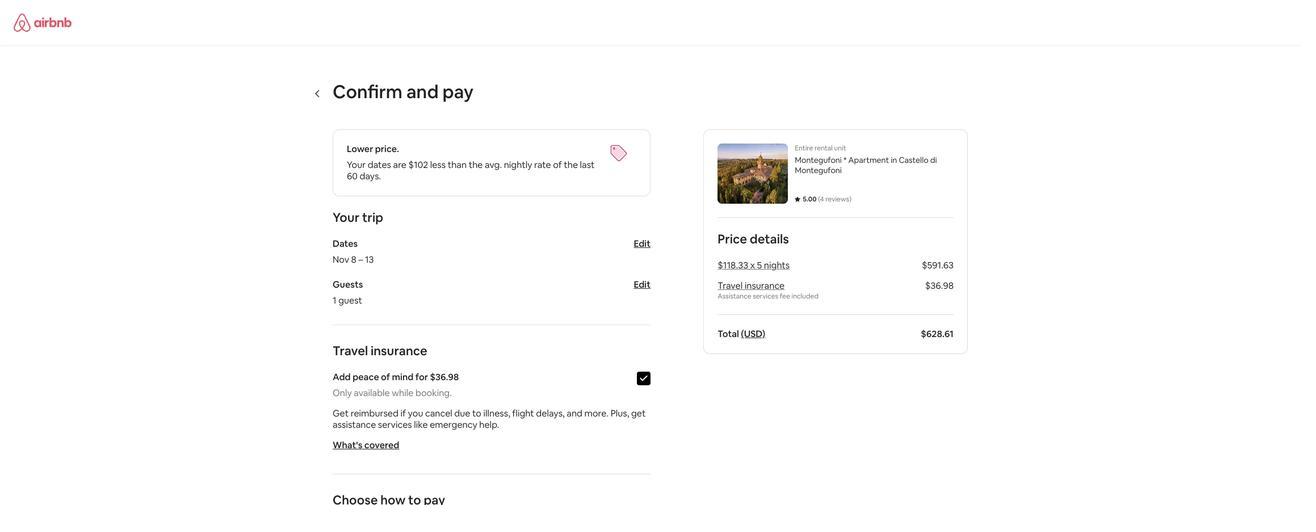 Task type: describe. For each thing, give the bounding box(es) containing it.
2 the from the left
[[564, 159, 578, 171]]

while
[[392, 387, 414, 399]]

rental
[[815, 144, 833, 153]]

0 horizontal spatial insurance
[[371, 343, 428, 359]]

$118.33 x 5 nights
[[718, 260, 790, 272]]

more.
[[585, 408, 609, 420]]

avg.
[[485, 159, 502, 171]]

lower price. your dates are $102 less than the avg. nightly rate of the last 60 days.
[[347, 143, 595, 182]]

guest
[[339, 295, 362, 307]]

illness,
[[484, 408, 511, 420]]

$118.33 x 5 nights button
[[718, 260, 790, 272]]

if
[[401, 408, 406, 420]]

flight
[[513, 408, 534, 420]]

total
[[718, 328, 740, 340]]

and inside get reimbursed if you cancel due to illness, flight delays, and more. plus, get assistance services like emergency help.
[[567, 408, 583, 420]]

5
[[758, 260, 763, 272]]

price
[[718, 231, 748, 247]]

help.
[[480, 419, 500, 431]]

details
[[750, 231, 790, 247]]

of inside lower price. your dates are $102 less than the avg. nightly rate of the last 60 days.
[[553, 159, 562, 171]]

2 montegufoni from the top
[[795, 165, 842, 176]]

delays,
[[536, 408, 565, 420]]

last
[[580, 159, 595, 171]]

1 vertical spatial travel
[[333, 343, 368, 359]]

add
[[333, 372, 351, 383]]

nov
[[333, 254, 349, 266]]

add peace of mind for $36.98 only available while booking.
[[333, 372, 459, 399]]

di
[[931, 155, 938, 165]]

(
[[819, 195, 821, 204]]

1 montegufoni from the top
[[795, 155, 842, 165]]

60
[[347, 170, 358, 182]]

for
[[416, 372, 428, 383]]

*
[[844, 155, 847, 165]]

castello
[[899, 155, 929, 165]]

assistance services fee included
[[718, 292, 819, 301]]

get reimbursed if you cancel due to illness, flight delays, and more. plus, get assistance services like emergency help.
[[333, 408, 646, 431]]

0 vertical spatial $36.98
[[926, 280, 954, 292]]

get
[[333, 408, 349, 420]]

–
[[359, 254, 363, 266]]

booking.
[[416, 387, 452, 399]]

to
[[473, 408, 482, 420]]

$36.98 inside add peace of mind for $36.98 only available while booking.
[[430, 372, 459, 383]]

pay
[[443, 80, 474, 103]]

confirm
[[333, 80, 403, 103]]

plus,
[[611, 408, 630, 420]]

travel insurance button
[[718, 280, 785, 292]]

5.00
[[803, 195, 817, 204]]

1 horizontal spatial travel
[[718, 280, 743, 292]]

what's covered
[[333, 440, 400, 452]]

included
[[792, 292, 819, 301]]

you
[[408, 408, 423, 420]]

like
[[414, 419, 428, 431]]

peace
[[353, 372, 379, 383]]

$118.33
[[718, 260, 749, 272]]

only
[[333, 387, 352, 399]]

days.
[[360, 170, 381, 182]]

total (usd)
[[718, 328, 766, 340]]

available
[[354, 387, 390, 399]]



Task type: vqa. For each thing, say whether or not it's contained in the screenshot.
the you
yes



Task type: locate. For each thing, give the bounding box(es) containing it.
0 vertical spatial travel
[[718, 280, 743, 292]]

mind
[[392, 372, 414, 383]]

$102
[[409, 159, 428, 171]]

8
[[351, 254, 357, 266]]

1 vertical spatial edit button
[[634, 279, 651, 291]]

x
[[751, 260, 756, 272]]

in
[[891, 155, 898, 165]]

1 vertical spatial services
[[378, 419, 412, 431]]

due
[[455, 408, 471, 420]]

apartment
[[849, 155, 890, 165]]

0 horizontal spatial the
[[469, 159, 483, 171]]

1 horizontal spatial insurance
[[745, 280, 785, 292]]

entire
[[795, 144, 814, 153]]

what's covered button
[[333, 440, 400, 452]]

price details
[[718, 231, 790, 247]]

and
[[407, 80, 439, 103], [567, 408, 583, 420]]

(usd)
[[741, 328, 766, 340]]

)
[[850, 195, 852, 204]]

lower
[[347, 143, 373, 155]]

of left mind
[[381, 372, 390, 383]]

1 horizontal spatial travel insurance
[[718, 280, 785, 292]]

and left pay
[[407, 80, 439, 103]]

1 edit button from the top
[[634, 238, 651, 250]]

less
[[430, 159, 446, 171]]

services left the like
[[378, 419, 412, 431]]

reviews
[[826, 195, 850, 204]]

2 edit from the top
[[634, 279, 651, 291]]

insurance up mind
[[371, 343, 428, 359]]

confirm and pay
[[333, 80, 474, 103]]

dates
[[333, 238, 358, 250]]

nightly
[[504, 159, 533, 171]]

services
[[753, 292, 779, 301], [378, 419, 412, 431]]

$628.61
[[922, 328, 954, 340]]

1 horizontal spatial and
[[567, 408, 583, 420]]

unit
[[835, 144, 847, 153]]

of
[[553, 159, 562, 171], [381, 372, 390, 383]]

1 vertical spatial of
[[381, 372, 390, 383]]

edit button
[[634, 238, 651, 250], [634, 279, 651, 291]]

than
[[448, 159, 467, 171]]

assistance
[[333, 419, 376, 431]]

0 vertical spatial travel insurance
[[718, 280, 785, 292]]

4
[[821, 195, 825, 204]]

the
[[469, 159, 483, 171], [564, 159, 578, 171]]

$36.98 up booking.
[[430, 372, 459, 383]]

1 vertical spatial $36.98
[[430, 372, 459, 383]]

$36.98
[[926, 280, 954, 292], [430, 372, 459, 383]]

$36.98 down $591.63
[[926, 280, 954, 292]]

edit button for guests 1 guest
[[634, 279, 651, 291]]

services inside get reimbursed if you cancel due to illness, flight delays, and more. plus, get assistance services like emergency help.
[[378, 419, 412, 431]]

travel down $118.33 at the right of page
[[718, 280, 743, 292]]

nights
[[765, 260, 790, 272]]

insurance down 5
[[745, 280, 785, 292]]

price.
[[375, 143, 399, 155]]

1
[[333, 295, 337, 307]]

dates
[[368, 159, 391, 171]]

travel insurance up peace
[[333, 343, 428, 359]]

your down lower
[[347, 159, 366, 171]]

travel insurance down x
[[718, 280, 785, 292]]

0 vertical spatial services
[[753, 292, 779, 301]]

1 edit from the top
[[634, 238, 651, 250]]

1 vertical spatial your
[[333, 210, 360, 226]]

2 edit button from the top
[[634, 279, 651, 291]]

0 horizontal spatial travel insurance
[[333, 343, 428, 359]]

guests 1 guest
[[333, 279, 363, 307]]

1 vertical spatial and
[[567, 408, 583, 420]]

0 horizontal spatial services
[[378, 419, 412, 431]]

assistance
[[718, 292, 752, 301]]

0 vertical spatial of
[[553, 159, 562, 171]]

0 horizontal spatial of
[[381, 372, 390, 383]]

the left "avg."
[[469, 159, 483, 171]]

1 the from the left
[[469, 159, 483, 171]]

0 vertical spatial your
[[347, 159, 366, 171]]

0 horizontal spatial and
[[407, 80, 439, 103]]

travel up add
[[333, 343, 368, 359]]

of inside add peace of mind for $36.98 only available while booking.
[[381, 372, 390, 383]]

edit
[[634, 238, 651, 250], [634, 279, 651, 291]]

1 vertical spatial travel insurance
[[333, 343, 428, 359]]

reimbursed
[[351, 408, 399, 420]]

1 horizontal spatial services
[[753, 292, 779, 301]]

services left fee
[[753, 292, 779, 301]]

0 horizontal spatial travel
[[333, 343, 368, 359]]

and left more.
[[567, 408, 583, 420]]

1 horizontal spatial of
[[553, 159, 562, 171]]

0 vertical spatial edit button
[[634, 238, 651, 250]]

your trip
[[333, 210, 383, 226]]

get
[[632, 408, 646, 420]]

edit for guests 1 guest
[[634, 279, 651, 291]]

travel
[[718, 280, 743, 292], [333, 343, 368, 359]]

back image
[[314, 89, 323, 98]]

fee
[[780, 292, 791, 301]]

(usd) button
[[741, 328, 766, 340]]

5.00 ( 4 reviews )
[[803, 195, 852, 204]]

edit button for dates nov 8 – 13
[[634, 238, 651, 250]]

0 horizontal spatial $36.98
[[430, 372, 459, 383]]

your up dates
[[333, 210, 360, 226]]

1 vertical spatial edit
[[634, 279, 651, 291]]

0 vertical spatial edit
[[634, 238, 651, 250]]

are
[[393, 159, 407, 171]]

$591.63
[[923, 260, 954, 272]]

1 horizontal spatial the
[[564, 159, 578, 171]]

cancel
[[425, 408, 453, 420]]

0 vertical spatial and
[[407, 80, 439, 103]]

dates nov 8 – 13
[[333, 238, 374, 266]]

your
[[347, 159, 366, 171], [333, 210, 360, 226]]

guests
[[333, 279, 363, 291]]

your inside lower price. your dates are $102 less than the avg. nightly rate of the last 60 days.
[[347, 159, 366, 171]]

insurance
[[745, 280, 785, 292], [371, 343, 428, 359]]

1 horizontal spatial $36.98
[[926, 280, 954, 292]]

of right rate
[[553, 159, 562, 171]]

trip
[[362, 210, 383, 226]]

rate
[[535, 159, 551, 171]]

1 vertical spatial insurance
[[371, 343, 428, 359]]

the left the last
[[564, 159, 578, 171]]

0 vertical spatial insurance
[[745, 280, 785, 292]]

13
[[365, 254, 374, 266]]

edit for dates nov 8 – 13
[[634, 238, 651, 250]]

emergency
[[430, 419, 478, 431]]

entire rental unit montegufoni * apartment in castello di montegufoni
[[795, 144, 938, 176]]

travel insurance
[[718, 280, 785, 292], [333, 343, 428, 359]]



